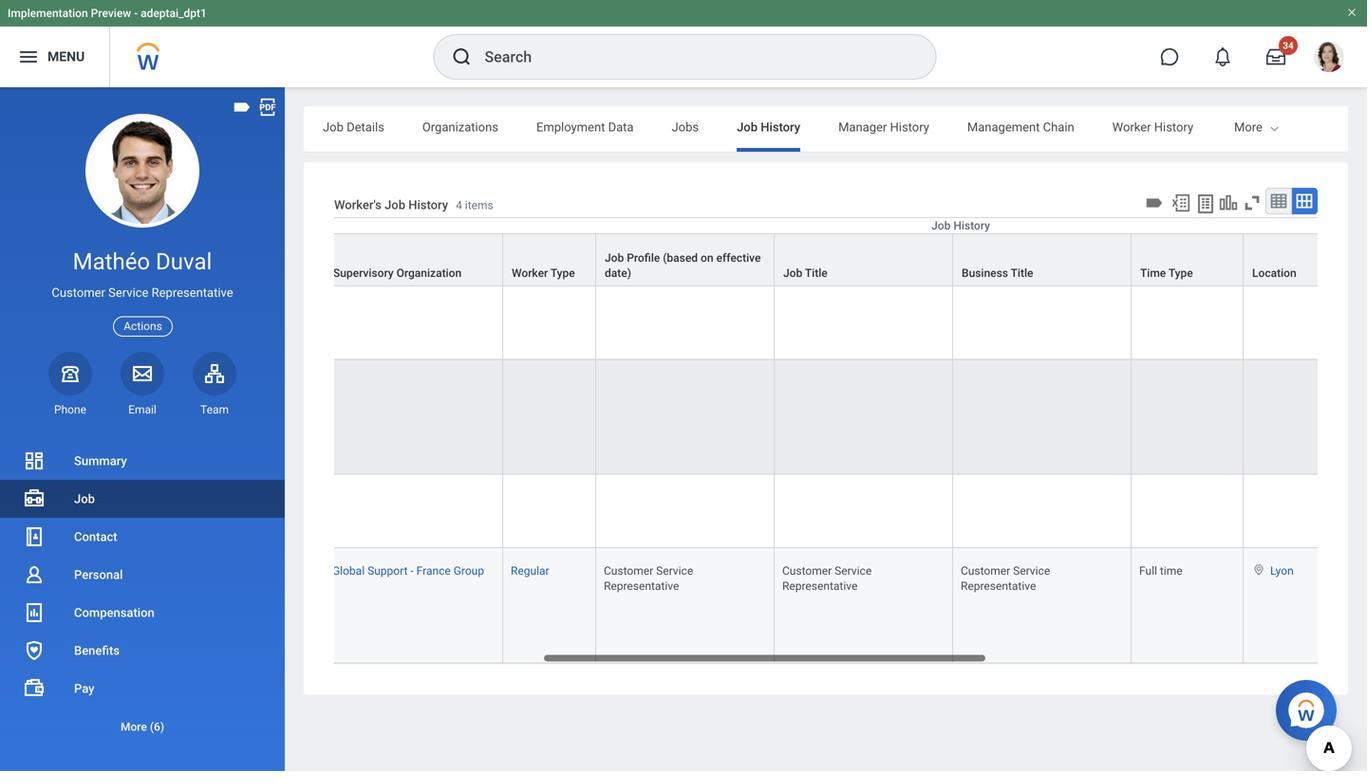 Task type: describe. For each thing, give the bounding box(es) containing it.
more for more (6)
[[121, 721, 147, 734]]

export to excel image
[[1171, 193, 1191, 214]]

email mathéo duval element
[[121, 402, 164, 418]]

notifications large image
[[1213, 47, 1232, 66]]

additiona
[[1316, 120, 1367, 134]]

regular link
[[511, 561, 549, 578]]

employment data
[[536, 120, 634, 134]]

profile
[[627, 252, 660, 265]]

chain
[[1043, 120, 1074, 134]]

1 horizontal spatial job history
[[931, 219, 990, 233]]

contact image
[[23, 526, 46, 549]]

profile logan mcneil image
[[1314, 42, 1344, 76]]

navigation pane region
[[0, 87, 285, 772]]

history left manager
[[761, 120, 800, 134]]

more (6) button
[[0, 708, 285, 746]]

items
[[465, 199, 493, 212]]

history up business
[[953, 219, 990, 233]]

business title button
[[953, 235, 1131, 286]]

email button
[[121, 352, 164, 418]]

justify image
[[17, 46, 40, 68]]

pay image
[[23, 678, 46, 701]]

worker for worker history
[[1112, 120, 1151, 134]]

(6)
[[150, 721, 164, 734]]

on
[[701, 252, 713, 265]]

pay
[[74, 682, 94, 696]]

job title button
[[775, 235, 952, 286]]

summary
[[74, 454, 127, 469]]

team
[[200, 403, 229, 417]]

implementation preview -   adeptai_dpt1
[[8, 7, 207, 20]]

time
[[1140, 267, 1166, 280]]

phone button
[[48, 352, 92, 418]]

- for support
[[410, 565, 414, 578]]

view printable version (pdf) image
[[257, 97, 278, 118]]

fullscreen image
[[1242, 193, 1263, 214]]

job inside the "job profile (based on effective date)"
[[605, 252, 624, 265]]

implementation
[[8, 7, 88, 20]]

service inside navigation pane region
[[108, 286, 149, 300]]

table image
[[1269, 192, 1288, 211]]

duval
[[156, 248, 212, 275]]

worker for worker type
[[512, 267, 548, 280]]

full time element
[[1139, 561, 1183, 578]]

team mathéo duval element
[[193, 402, 236, 418]]

- for preview
[[134, 7, 138, 20]]

management
[[967, 120, 1040, 134]]

preview
[[91, 7, 131, 20]]

expand table image
[[1295, 192, 1314, 211]]

menu
[[47, 49, 85, 65]]

compensation image
[[23, 602, 46, 625]]

type for time type
[[1169, 267, 1193, 280]]

employment
[[536, 120, 605, 134]]

full time
[[1139, 565, 1183, 578]]

more (6) button
[[0, 716, 285, 739]]

actions
[[124, 320, 162, 333]]

location button
[[1244, 235, 1326, 286]]

group
[[454, 565, 484, 578]]

tag image for view printable version (pdf) icon
[[232, 97, 253, 118]]

view worker - expand/collapse chart image
[[1218, 193, 1239, 214]]

more (6)
[[121, 721, 164, 734]]

global support - france group
[[332, 565, 484, 578]]

manager history
[[838, 120, 929, 134]]

business title
[[962, 267, 1033, 280]]

actions button
[[113, 317, 173, 337]]

timeline
[[1231, 120, 1278, 134]]

contact link
[[0, 518, 285, 556]]

time type button
[[1132, 235, 1243, 286]]

benefits
[[74, 644, 120, 658]]

summary link
[[0, 442, 285, 480]]

mail image
[[131, 362, 154, 385]]

customer inside navigation pane region
[[52, 286, 105, 300]]

representative inside navigation pane region
[[152, 286, 233, 300]]

time type
[[1140, 267, 1193, 280]]

phone
[[54, 403, 86, 417]]

compensation
[[74, 606, 154, 620]]

france
[[416, 565, 451, 578]]

job title
[[783, 267, 828, 280]]

mathéo duval
[[73, 248, 212, 275]]



Task type: locate. For each thing, give the bounding box(es) containing it.
worker type
[[512, 267, 575, 280]]

0 vertical spatial job history
[[737, 120, 800, 134]]

personal
[[74, 568, 123, 582]]

job details
[[323, 120, 384, 134]]

history right manager
[[890, 120, 929, 134]]

title for business title
[[1011, 267, 1033, 280]]

worker left date)
[[512, 267, 548, 280]]

more
[[1234, 120, 1263, 134], [121, 721, 147, 734]]

2 type from the left
[[1169, 267, 1193, 280]]

location
[[1252, 267, 1296, 280]]

0 horizontal spatial title
[[805, 267, 828, 280]]

job profile (based on effective date)
[[605, 252, 761, 280]]

1 horizontal spatial type
[[1169, 267, 1193, 280]]

1 horizontal spatial title
[[1011, 267, 1033, 280]]

1 vertical spatial more
[[121, 721, 147, 734]]

0 horizontal spatial -
[[134, 7, 138, 20]]

0 vertical spatial -
[[134, 7, 138, 20]]

0 vertical spatial more
[[1234, 120, 1263, 134]]

0 horizontal spatial more
[[121, 721, 147, 734]]

worker's job history 4 items
[[334, 198, 493, 212]]

1 horizontal spatial -
[[410, 565, 414, 578]]

pay link
[[0, 670, 285, 708]]

0 horizontal spatial tag image
[[232, 97, 253, 118]]

history left 4 at the top of page
[[408, 198, 448, 212]]

phone mathéo duval element
[[48, 402, 92, 418]]

representative
[[152, 286, 233, 300], [604, 580, 679, 593], [782, 580, 858, 593], [961, 580, 1036, 593]]

lyon
[[1270, 565, 1294, 578]]

worker right chain
[[1112, 120, 1151, 134]]

export to worksheets image
[[1194, 193, 1217, 216]]

list containing summary
[[0, 442, 285, 746]]

- right preview on the left of the page
[[134, 7, 138, 20]]

jobs
[[672, 120, 699, 134]]

menu banner
[[0, 0, 1367, 87]]

Search Workday  search field
[[485, 36, 897, 78]]

-
[[134, 7, 138, 20], [410, 565, 414, 578]]

location image
[[1251, 564, 1266, 577]]

search image
[[450, 46, 473, 68]]

1 title from the left
[[805, 267, 828, 280]]

personal image
[[23, 564, 46, 587]]

job history up business
[[931, 219, 990, 233]]

job link
[[0, 480, 285, 518]]

mathéo
[[73, 248, 150, 275]]

1 vertical spatial -
[[410, 565, 414, 578]]

toolbar
[[1141, 188, 1318, 217]]

2 title from the left
[[1011, 267, 1033, 280]]

1 vertical spatial worker
[[512, 267, 548, 280]]

business
[[962, 267, 1008, 280]]

tab list containing job details
[[304, 106, 1367, 152]]

lyon link
[[1270, 561, 1294, 578]]

type for worker type
[[550, 267, 575, 280]]

tag image for export to excel image
[[1144, 193, 1165, 214]]

worker
[[1112, 120, 1151, 134], [512, 267, 548, 280]]

customer service representative inside navigation pane region
[[52, 286, 233, 300]]

0 horizontal spatial worker
[[512, 267, 548, 280]]

1 type from the left
[[550, 267, 575, 280]]

benefits image
[[23, 640, 46, 663]]

1 horizontal spatial worker
[[1112, 120, 1151, 134]]

contact
[[74, 530, 117, 544]]

global
[[332, 565, 365, 578]]

history
[[761, 120, 800, 134], [890, 120, 929, 134], [1154, 120, 1193, 134], [408, 198, 448, 212], [953, 219, 990, 233]]

time
[[1160, 565, 1183, 578]]

type
[[550, 267, 575, 280], [1169, 267, 1193, 280]]

customer
[[52, 286, 105, 300], [604, 565, 653, 578], [782, 565, 832, 578], [961, 565, 1010, 578]]

1 vertical spatial tag image
[[1144, 193, 1165, 214]]

type left date)
[[550, 267, 575, 280]]

global support - france group link
[[332, 561, 484, 578]]

- left france
[[410, 565, 414, 578]]

type right time
[[1169, 267, 1193, 280]]

regular
[[511, 565, 549, 578]]

0 horizontal spatial type
[[550, 267, 575, 280]]

job inside "job title" popup button
[[783, 267, 802, 280]]

organizations
[[422, 120, 498, 134]]

job profile (based on effective date) button
[[596, 235, 774, 286]]

tab list
[[304, 106, 1367, 152]]

effective
[[716, 252, 761, 265]]

details
[[347, 120, 384, 134]]

date)
[[605, 267, 631, 280]]

tag image left export to excel image
[[1144, 193, 1165, 214]]

inbox large image
[[1266, 47, 1285, 66]]

team link
[[193, 352, 236, 418]]

(based
[[663, 252, 698, 265]]

full
[[1139, 565, 1157, 578]]

summary image
[[23, 450, 46, 473]]

worker inside popup button
[[512, 267, 548, 280]]

history up export to excel image
[[1154, 120, 1193, 134]]

list
[[0, 442, 285, 746]]

job inside job "link"
[[74, 492, 95, 506]]

more inside dropdown button
[[121, 721, 147, 734]]

title
[[805, 267, 828, 280], [1011, 267, 1033, 280]]

34 button
[[1255, 36, 1298, 78]]

benefits link
[[0, 632, 285, 670]]

compensation link
[[0, 594, 285, 632]]

phone image
[[57, 362, 84, 385]]

worker history
[[1112, 120, 1193, 134]]

management chain
[[967, 120, 1074, 134]]

job
[[323, 120, 344, 134], [737, 120, 758, 134], [385, 198, 405, 212], [931, 219, 951, 233], [605, 252, 624, 265], [783, 267, 802, 280], [74, 492, 95, 506]]

close environment banner image
[[1346, 7, 1358, 18]]

organization
[[396, 267, 461, 280]]

job history right jobs
[[737, 120, 800, 134]]

0 vertical spatial tag image
[[232, 97, 253, 118]]

more down 34 button
[[1234, 120, 1263, 134]]

supervisory
[[333, 267, 394, 280]]

34
[[1283, 40, 1294, 51]]

worker's
[[334, 198, 381, 212]]

supervisory organization
[[333, 267, 461, 280]]

job image
[[23, 488, 46, 511]]

4
[[456, 199, 462, 212]]

tag image
[[232, 97, 253, 118], [1144, 193, 1165, 214]]

personal link
[[0, 556, 285, 594]]

manager
[[838, 120, 887, 134]]

adeptai_dpt1
[[141, 7, 207, 20]]

support
[[367, 565, 408, 578]]

- inside menu banner
[[134, 7, 138, 20]]

0 vertical spatial worker
[[1112, 120, 1151, 134]]

more for more
[[1234, 120, 1263, 134]]

title for job title
[[805, 267, 828, 280]]

data
[[608, 120, 634, 134]]

0 horizontal spatial job history
[[737, 120, 800, 134]]

service
[[108, 286, 149, 300], [656, 565, 693, 578], [835, 565, 872, 578], [1013, 565, 1050, 578]]

menu button
[[0, 27, 109, 87]]

cell
[[325, 287, 503, 360], [503, 287, 596, 360], [596, 287, 775, 360], [775, 287, 953, 360], [953, 287, 1132, 360], [1132, 287, 1244, 360], [1244, 287, 1327, 360], [503, 360, 596, 475], [596, 360, 775, 475], [775, 360, 953, 475], [953, 360, 1132, 475], [1132, 360, 1244, 475], [325, 475, 503, 549], [503, 475, 596, 549], [596, 475, 775, 549], [775, 475, 953, 549], [953, 475, 1132, 549], [1132, 475, 1244, 549], [1244, 475, 1327, 549]]

job history
[[737, 120, 800, 134], [931, 219, 990, 233]]

tag image left view printable version (pdf) icon
[[232, 97, 253, 118]]

view team image
[[203, 362, 226, 385]]

1 vertical spatial job history
[[931, 219, 990, 233]]

worker type button
[[503, 235, 595, 286]]

supervisory organization button
[[325, 235, 502, 286]]

1 horizontal spatial more
[[1234, 120, 1263, 134]]

email
[[128, 403, 156, 417]]

1 horizontal spatial tag image
[[1144, 193, 1165, 214]]

more left (6)
[[121, 721, 147, 734]]



Task type: vqa. For each thing, say whether or not it's contained in the screenshot.
leftmost Senior
no



